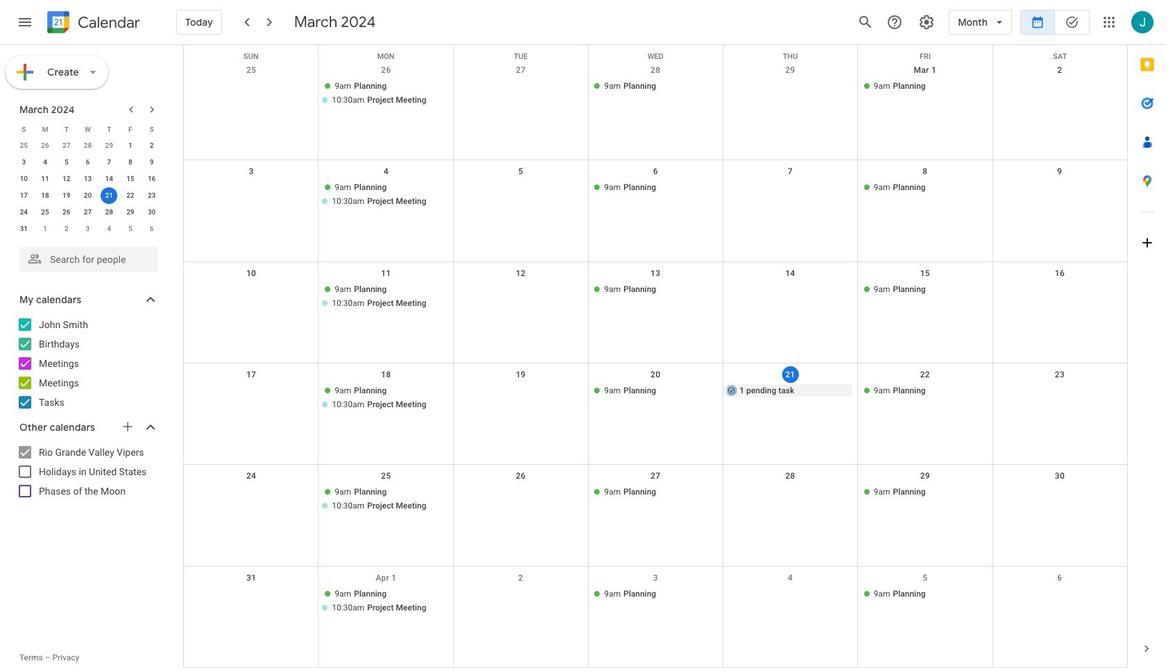 Task type: describe. For each thing, give the bounding box(es) containing it.
9 element
[[143, 154, 160, 171]]

31 element
[[16, 221, 32, 238]]

20 element
[[79, 188, 96, 204]]

february 28 element
[[79, 138, 96, 154]]

24 element
[[16, 204, 32, 221]]

16 element
[[143, 171, 160, 188]]

12 element
[[58, 171, 75, 188]]

13 element
[[79, 171, 96, 188]]

february 29 element
[[101, 138, 117, 154]]

calendar element
[[44, 8, 140, 39]]

april 4 element
[[101, 221, 117, 238]]

february 26 element
[[37, 138, 54, 154]]

april 2 element
[[58, 221, 75, 238]]

19 element
[[58, 188, 75, 204]]

april 3 element
[[79, 221, 96, 238]]

3 element
[[16, 154, 32, 171]]

heading inside calendar element
[[75, 14, 140, 31]]

18 element
[[37, 188, 54, 204]]

march 2024 grid
[[13, 121, 163, 238]]

february 27 element
[[58, 138, 75, 154]]

7 element
[[101, 154, 117, 171]]



Task type: vqa. For each thing, say whether or not it's contained in the screenshot.
18 element
yes



Task type: locate. For each thing, give the bounding box(es) containing it.
cell inside march 2024 grid
[[98, 188, 120, 204]]

27 element
[[79, 204, 96, 221]]

11 element
[[37, 171, 54, 188]]

1 element
[[122, 138, 139, 154]]

main drawer image
[[17, 14, 33, 31]]

28 element
[[101, 204, 117, 221]]

4 element
[[37, 154, 54, 171]]

None search field
[[0, 242, 172, 272]]

29 element
[[122, 204, 139, 221]]

21, today element
[[101, 188, 117, 204]]

cell
[[184, 80, 319, 108], [319, 80, 454, 108], [454, 80, 588, 108], [723, 80, 858, 108], [184, 181, 319, 209], [319, 181, 454, 209], [454, 181, 588, 209], [723, 181, 858, 209], [98, 188, 120, 204], [184, 283, 319, 311], [319, 283, 454, 311], [454, 283, 588, 311], [723, 283, 858, 311], [184, 385, 319, 412], [319, 385, 454, 412], [454, 385, 588, 412], [184, 486, 319, 514], [319, 486, 454, 514], [454, 486, 588, 514], [723, 486, 858, 514], [184, 588, 319, 616], [319, 588, 454, 616], [454, 588, 588, 616], [723, 588, 858, 616]]

6 element
[[79, 154, 96, 171]]

my calendars list
[[3, 314, 172, 414]]

tab list
[[1128, 45, 1167, 630]]

february 25 element
[[16, 138, 32, 154]]

10 element
[[16, 171, 32, 188]]

row
[[184, 45, 1128, 61], [184, 59, 1128, 161], [13, 121, 163, 138], [13, 138, 163, 154], [13, 154, 163, 171], [184, 161, 1128, 262], [13, 171, 163, 188], [13, 188, 163, 204], [13, 204, 163, 221], [13, 221, 163, 238], [184, 262, 1128, 364], [184, 364, 1128, 465], [184, 465, 1128, 567], [184, 567, 1128, 669]]

row group
[[13, 138, 163, 238]]

23 element
[[143, 188, 160, 204]]

30 element
[[143, 204, 160, 221]]

25 element
[[37, 204, 54, 221]]

26 element
[[58, 204, 75, 221]]

22 element
[[122, 188, 139, 204]]

other calendars list
[[3, 442, 172, 503]]

17 element
[[16, 188, 32, 204]]

settings menu image
[[919, 14, 936, 31]]

april 1 element
[[37, 221, 54, 238]]

heading
[[75, 14, 140, 31]]

8 element
[[122, 154, 139, 171]]

Search for people text field
[[28, 247, 150, 272]]

add other calendars image
[[121, 420, 135, 434]]

5 element
[[58, 154, 75, 171]]

2 element
[[143, 138, 160, 154]]

april 6 element
[[143, 221, 160, 238]]

april 5 element
[[122, 221, 139, 238]]

15 element
[[122, 171, 139, 188]]

14 element
[[101, 171, 117, 188]]

grid
[[183, 45, 1128, 669]]



